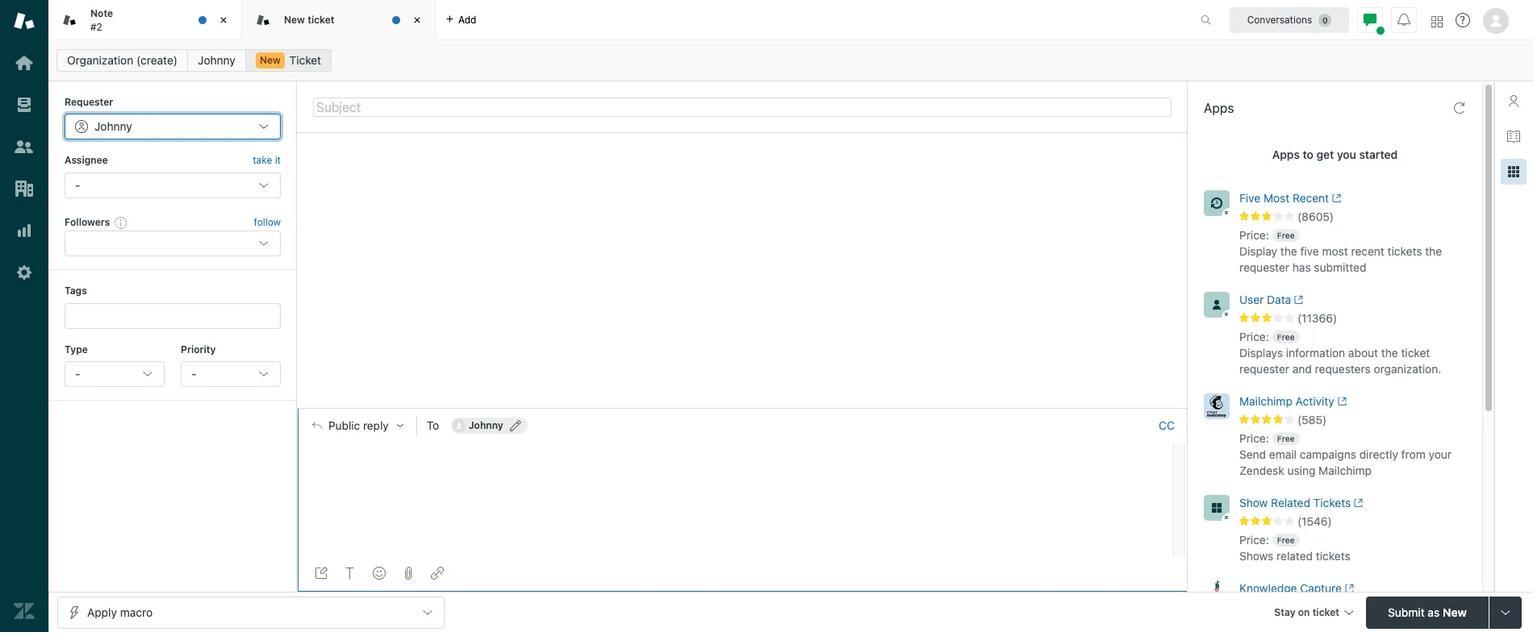 Task type: vqa. For each thing, say whether or not it's contained in the screenshot.
running man link
no



Task type: describe. For each thing, give the bounding box(es) containing it.
2 vertical spatial new
[[1443, 606, 1467, 619]]

close image inside the "new ticket" tab
[[409, 12, 425, 28]]

(585)
[[1298, 413, 1327, 427]]

show related tickets link
[[1240, 496, 1444, 515]]

has
[[1293, 261, 1311, 274]]

price: for display
[[1240, 228, 1269, 242]]

user data image
[[1204, 292, 1230, 318]]

submit as new
[[1388, 606, 1467, 619]]

followers element
[[65, 231, 281, 257]]

started
[[1360, 148, 1398, 161]]

organization.
[[1374, 362, 1442, 376]]

apps for apps
[[1204, 101, 1234, 115]]

it
[[275, 154, 281, 167]]

(opens in a new tab) image for user data
[[1292, 296, 1304, 305]]

1 close image from the left
[[216, 12, 232, 28]]

free for email
[[1278, 434, 1295, 444]]

five
[[1240, 191, 1261, 205]]

new ticket
[[284, 14, 335, 26]]

(opens in a new tab) image for five most recent
[[1329, 194, 1342, 204]]

tabs tab list
[[48, 0, 1184, 40]]

(create)
[[136, 53, 178, 67]]

most
[[1264, 191, 1290, 205]]

price: for send
[[1240, 432, 1269, 446]]

info on adding followers image
[[115, 216, 128, 229]]

followers
[[65, 216, 110, 228]]

price: free displays information about the ticket requester and requesters organization.
[[1240, 330, 1442, 376]]

- inside assignee element
[[75, 178, 80, 192]]

show related tickets image
[[1204, 496, 1230, 521]]

apps to get you started
[[1273, 148, 1398, 161]]

- button for priority
[[181, 362, 281, 387]]

mailchimp activity image
[[1204, 394, 1230, 420]]

zendesk image
[[14, 601, 35, 622]]

requester inside the price: free displays information about the ticket requester and requesters organization.
[[1240, 362, 1290, 376]]

most
[[1322, 245, 1348, 258]]

johnny for to
[[469, 420, 503, 432]]

0 horizontal spatial the
[[1281, 245, 1298, 258]]

draft mode image
[[315, 567, 328, 580]]

(opens in a new tab) image for capture
[[1342, 585, 1355, 594]]

free for the
[[1278, 231, 1295, 241]]

information
[[1286, 346, 1346, 360]]

related
[[1271, 496, 1311, 510]]

price: for shows
[[1240, 533, 1269, 547]]

priority
[[181, 343, 216, 356]]

views image
[[14, 94, 35, 115]]

cc button
[[1159, 419, 1175, 434]]

get
[[1317, 148, 1334, 161]]

submit
[[1388, 606, 1425, 619]]

free for information
[[1278, 333, 1295, 342]]

take
[[253, 154, 272, 167]]

notifications image
[[1398, 13, 1411, 26]]

new for new
[[260, 54, 281, 66]]

follow button
[[254, 215, 281, 230]]

related
[[1277, 550, 1313, 563]]

you
[[1337, 148, 1357, 161]]

tab containing note
[[48, 0, 242, 40]]

show related tickets
[[1240, 496, 1351, 510]]

- button for type
[[65, 362, 165, 387]]

add link (cmd k) image
[[431, 567, 444, 580]]

requesters
[[1315, 362, 1371, 376]]

admin image
[[14, 262, 35, 283]]

#2
[[90, 21, 102, 33]]

get help image
[[1456, 13, 1471, 27]]

add
[[458, 13, 477, 25]]

recent
[[1293, 191, 1329, 205]]

data
[[1267, 293, 1292, 307]]

johnny link
[[187, 49, 246, 72]]

on
[[1299, 607, 1310, 619]]

customers image
[[14, 136, 35, 157]]

send
[[1240, 448, 1266, 462]]

Subject field
[[313, 97, 1172, 117]]

conversations button
[[1230, 7, 1350, 33]]

(opens in a new tab) image for show related tickets
[[1351, 499, 1364, 509]]

stay
[[1275, 607, 1296, 619]]

organization
[[67, 53, 133, 67]]

minimize composer image
[[736, 402, 749, 415]]

ticket inside the price: free displays information about the ticket requester and requesters organization.
[[1402, 346, 1431, 360]]

4 stars. 585 reviews. element
[[1240, 413, 1473, 428]]

from
[[1402, 448, 1426, 462]]

zendesk support image
[[14, 10, 35, 31]]

follow
[[254, 216, 281, 228]]

displays
[[1240, 346, 1283, 360]]

mailchimp activity
[[1240, 395, 1335, 408]]

johnny inside secondary element
[[198, 53, 236, 67]]

secondary element
[[48, 44, 1534, 77]]

show
[[1240, 496, 1268, 510]]

mailchimp activity link
[[1240, 394, 1444, 413]]

to
[[427, 419, 439, 433]]

organization (create) button
[[56, 49, 188, 72]]

to
[[1303, 148, 1314, 161]]

public
[[328, 420, 360, 433]]

mailchimp inside price: free send email campaigns directly from your zendesk using mailchimp
[[1319, 464, 1372, 478]]

type
[[65, 343, 88, 356]]

add button
[[436, 0, 486, 40]]

directly
[[1360, 448, 1399, 462]]

assignee
[[65, 154, 108, 167]]

take it
[[253, 154, 281, 167]]

get started image
[[14, 52, 35, 73]]

- for type
[[75, 367, 80, 381]]

macro
[[120, 606, 153, 619]]



Task type: locate. For each thing, give the bounding box(es) containing it.
add attachment image
[[402, 567, 415, 580]]

five most recent
[[1240, 191, 1329, 205]]

tickets up capture at the bottom
[[1316, 550, 1351, 563]]

0 vertical spatial johnny
[[198, 53, 236, 67]]

1 vertical spatial (opens in a new tab) image
[[1292, 296, 1304, 305]]

customer context image
[[1508, 94, 1521, 107]]

1 vertical spatial tickets
[[1316, 550, 1351, 563]]

organization (create)
[[67, 53, 178, 67]]

email
[[1270, 448, 1297, 462]]

(opens in a new tab) image
[[1335, 397, 1347, 407], [1342, 585, 1355, 594]]

johnny right (create)
[[198, 53, 236, 67]]

new
[[284, 14, 305, 26], [260, 54, 281, 66], [1443, 606, 1467, 619]]

requester element
[[65, 114, 281, 140]]

- down assignee
[[75, 178, 80, 192]]

price: up displays
[[1240, 330, 1269, 344]]

free inside price: free display the five most recent tickets the requester has submitted
[[1278, 231, 1295, 241]]

price: inside the price: free displays information about the ticket requester and requesters organization.
[[1240, 330, 1269, 344]]

submitted
[[1314, 261, 1367, 274]]

new inside tab
[[284, 14, 305, 26]]

note #2
[[90, 7, 113, 33]]

display
[[1240, 245, 1278, 258]]

mailchimp down campaigns
[[1319, 464, 1372, 478]]

johnny
[[198, 53, 236, 67], [94, 120, 132, 133], [469, 420, 503, 432]]

price: free shows related tickets
[[1240, 533, 1351, 563]]

as
[[1428, 606, 1440, 619]]

free inside price: free shows related tickets
[[1278, 536, 1295, 546]]

1 free from the top
[[1278, 231, 1295, 241]]

price: up shows
[[1240, 533, 1269, 547]]

your
[[1429, 448, 1452, 462]]

0 vertical spatial mailchimp
[[1240, 395, 1293, 408]]

five
[[1301, 245, 1319, 258]]

stay on ticket
[[1275, 607, 1340, 619]]

edit user image
[[510, 421, 521, 432]]

3 stars. 1546 reviews. element
[[1240, 515, 1473, 529]]

3 stars. 11366 reviews. element
[[1240, 312, 1473, 326]]

apps image
[[1508, 165, 1521, 178]]

and
[[1293, 362, 1312, 376]]

(11366)
[[1298, 312, 1338, 325]]

the inside the price: free displays information about the ticket requester and requesters organization.
[[1382, 346, 1399, 360]]

-
[[75, 178, 80, 192], [75, 367, 80, 381], [191, 367, 196, 381]]

0 horizontal spatial close image
[[216, 12, 232, 28]]

mailchimp down and
[[1240, 395, 1293, 408]]

2 price: from the top
[[1240, 330, 1269, 344]]

0 vertical spatial requester
[[1240, 261, 1290, 274]]

tickets
[[1314, 496, 1351, 510]]

apps
[[1204, 101, 1234, 115], [1273, 148, 1300, 161]]

new inside secondary element
[[260, 54, 281, 66]]

1 vertical spatial ticket
[[1402, 346, 1431, 360]]

price: up send
[[1240, 432, 1269, 446]]

1 horizontal spatial the
[[1382, 346, 1399, 360]]

(opens in a new tab) image inside knowledge capture link
[[1342, 585, 1355, 594]]

1 vertical spatial new
[[260, 54, 281, 66]]

0 vertical spatial new
[[284, 14, 305, 26]]

tags
[[65, 285, 87, 297]]

button displays agent's chat status as online. image
[[1364, 13, 1377, 26]]

2 close image from the left
[[409, 12, 425, 28]]

zendesk
[[1240, 464, 1285, 478]]

- down type
[[75, 367, 80, 381]]

zendesk products image
[[1432, 16, 1443, 27]]

conversations
[[1248, 13, 1313, 25]]

capture
[[1301, 582, 1342, 596]]

2 - button from the left
[[181, 362, 281, 387]]

shows
[[1240, 550, 1274, 563]]

free inside price: free send email campaigns directly from your zendesk using mailchimp
[[1278, 434, 1295, 444]]

recent
[[1352, 245, 1385, 258]]

(opens in a new tab) image for activity
[[1335, 397, 1347, 407]]

requester down the display
[[1240, 261, 1290, 274]]

price: free send email campaigns directly from your zendesk using mailchimp
[[1240, 432, 1452, 478]]

note
[[90, 7, 113, 19]]

close image up johnny link
[[216, 12, 232, 28]]

free for related
[[1278, 536, 1295, 546]]

the up organization.
[[1382, 346, 1399, 360]]

reporting image
[[14, 220, 35, 241]]

requester inside price: free display the five most recent tickets the requester has submitted
[[1240, 261, 1290, 274]]

requester down displays
[[1240, 362, 1290, 376]]

activity
[[1296, 395, 1335, 408]]

2 vertical spatial johnny
[[469, 420, 503, 432]]

free up displays
[[1278, 333, 1295, 342]]

- button down the priority
[[181, 362, 281, 387]]

tags element
[[65, 303, 281, 329]]

requester
[[65, 96, 113, 108]]

1 horizontal spatial ticket
[[1313, 607, 1340, 619]]

1 vertical spatial mailchimp
[[1319, 464, 1372, 478]]

free up the display
[[1278, 231, 1295, 241]]

tickets inside price: free shows related tickets
[[1316, 550, 1351, 563]]

0 horizontal spatial (opens in a new tab) image
[[1292, 296, 1304, 305]]

1 horizontal spatial new
[[284, 14, 305, 26]]

new left ticket
[[260, 54, 281, 66]]

3 price: from the top
[[1240, 432, 1269, 446]]

2 horizontal spatial johnny
[[469, 420, 503, 432]]

displays possible ticket submission types image
[[1500, 607, 1513, 619]]

assignee element
[[65, 173, 281, 198]]

johnny for requester
[[94, 120, 132, 133]]

2 horizontal spatial (opens in a new tab) image
[[1351, 499, 1364, 509]]

price: inside price: free shows related tickets
[[1240, 533, 1269, 547]]

0 horizontal spatial - button
[[65, 362, 165, 387]]

new right as
[[1443, 606, 1467, 619]]

2 vertical spatial ticket
[[1313, 607, 1340, 619]]

0 horizontal spatial apps
[[1204, 101, 1234, 115]]

- button
[[65, 362, 165, 387], [181, 362, 281, 387]]

ticket right on
[[1313, 607, 1340, 619]]

1 horizontal spatial tickets
[[1388, 245, 1423, 258]]

using
[[1288, 464, 1316, 478]]

(opens in a new tab) image up stay on ticket dropdown button
[[1342, 585, 1355, 594]]

0 horizontal spatial new
[[260, 54, 281, 66]]

2 horizontal spatial ticket
[[1402, 346, 1431, 360]]

1 horizontal spatial - button
[[181, 362, 281, 387]]

1 requester from the top
[[1240, 261, 1290, 274]]

0 horizontal spatial tickets
[[1316, 550, 1351, 563]]

campaigns
[[1300, 448, 1357, 462]]

tickets right recent
[[1388, 245, 1423, 258]]

the right recent
[[1426, 245, 1442, 258]]

(opens in a new tab) image inside mailchimp activity link
[[1335, 397, 1347, 407]]

stay on ticket button
[[1267, 597, 1360, 632]]

price: for displays
[[1240, 330, 1269, 344]]

(opens in a new tab) image inside show related tickets link
[[1351, 499, 1364, 509]]

new up ticket
[[284, 14, 305, 26]]

price: inside price: free display the five most recent tickets the requester has submitted
[[1240, 228, 1269, 242]]

user data
[[1240, 293, 1292, 307]]

(1546)
[[1298, 515, 1332, 529]]

1 vertical spatial requester
[[1240, 362, 1290, 376]]

price: free display the five most recent tickets the requester has submitted
[[1240, 228, 1442, 274]]

free
[[1278, 231, 1295, 241], [1278, 333, 1295, 342], [1278, 434, 1295, 444], [1278, 536, 1295, 546]]

about
[[1349, 346, 1379, 360]]

1 vertical spatial (opens in a new tab) image
[[1342, 585, 1355, 594]]

(opens in a new tab) image inside user data 'link'
[[1292, 296, 1304, 305]]

4 price: from the top
[[1240, 533, 1269, 547]]

2 free from the top
[[1278, 333, 1295, 342]]

price:
[[1240, 228, 1269, 242], [1240, 330, 1269, 344], [1240, 432, 1269, 446], [1240, 533, 1269, 547]]

take it button
[[253, 153, 281, 169]]

mailchimp
[[1240, 395, 1293, 408], [1319, 464, 1372, 478]]

ticket
[[289, 53, 321, 67]]

ticket up organization.
[[1402, 346, 1431, 360]]

knowledge capture
[[1240, 582, 1342, 596]]

ticket up ticket
[[308, 14, 335, 26]]

price: inside price: free send email campaigns directly from your zendesk using mailchimp
[[1240, 432, 1269, 446]]

the up has at top right
[[1281, 245, 1298, 258]]

1 horizontal spatial mailchimp
[[1319, 464, 1372, 478]]

organizations image
[[14, 178, 35, 199]]

apply macro
[[87, 606, 153, 619]]

main element
[[0, 0, 48, 633]]

0 horizontal spatial johnny
[[94, 120, 132, 133]]

(opens in a new tab) image up the 3 stars. 1546 reviews. element
[[1351, 499, 1364, 509]]

free up related
[[1278, 536, 1295, 546]]

1 horizontal spatial apps
[[1273, 148, 1300, 161]]

(opens in a new tab) image up (8605)
[[1329, 194, 1342, 204]]

tickets
[[1388, 245, 1423, 258], [1316, 550, 1351, 563]]

apply
[[87, 606, 117, 619]]

1 vertical spatial apps
[[1273, 148, 1300, 161]]

reply
[[363, 420, 389, 433]]

johnny inside requester element
[[94, 120, 132, 133]]

0 horizontal spatial mailchimp
[[1240, 395, 1293, 408]]

johnny right rocklobster@gmail.com icon
[[469, 420, 503, 432]]

1 horizontal spatial close image
[[409, 12, 425, 28]]

- button down type
[[65, 362, 165, 387]]

4 free from the top
[[1278, 536, 1295, 546]]

(8605)
[[1298, 210, 1334, 224]]

2 horizontal spatial new
[[1443, 606, 1467, 619]]

insert emojis image
[[373, 567, 386, 580]]

0 vertical spatial apps
[[1204, 101, 1234, 115]]

(opens in a new tab) image inside five most recent link
[[1329, 194, 1342, 204]]

0 vertical spatial (opens in a new tab) image
[[1329, 194, 1342, 204]]

knowledge capture link
[[1240, 581, 1444, 600]]

johnny down the requester
[[94, 120, 132, 133]]

(opens in a new tab) image up (11366)
[[1292, 296, 1304, 305]]

five most recent link
[[1240, 190, 1444, 210]]

requester
[[1240, 261, 1290, 274], [1240, 362, 1290, 376]]

3 stars. 8605 reviews. element
[[1240, 210, 1473, 224]]

tickets inside price: free display the five most recent tickets the requester has submitted
[[1388, 245, 1423, 258]]

- down the priority
[[191, 367, 196, 381]]

0 vertical spatial tickets
[[1388, 245, 1423, 258]]

user data link
[[1240, 292, 1444, 312]]

knowledge image
[[1508, 130, 1521, 143]]

0 vertical spatial ticket
[[308, 14, 335, 26]]

1 vertical spatial johnny
[[94, 120, 132, 133]]

price: up the display
[[1240, 228, 1269, 242]]

free inside the price: free displays information about the ticket requester and requesters organization.
[[1278, 333, 1295, 342]]

1 price: from the top
[[1240, 228, 1269, 242]]

0 horizontal spatial ticket
[[308, 14, 335, 26]]

3 free from the top
[[1278, 434, 1295, 444]]

- for priority
[[191, 367, 196, 381]]

free up email
[[1278, 434, 1295, 444]]

new for new ticket
[[284, 14, 305, 26]]

1 - button from the left
[[65, 362, 165, 387]]

(opens in a new tab) image
[[1329, 194, 1342, 204], [1292, 296, 1304, 305], [1351, 499, 1364, 509]]

1 horizontal spatial (opens in a new tab) image
[[1329, 194, 1342, 204]]

ticket inside dropdown button
[[1313, 607, 1340, 619]]

(opens in a new tab) image up 4 stars. 585 reviews. "element"
[[1335, 397, 1347, 407]]

ticket
[[308, 14, 335, 26], [1402, 346, 1431, 360], [1313, 607, 1340, 619]]

rocklobster@gmail.com image
[[453, 420, 466, 433]]

five most recent image
[[1204, 190, 1230, 216]]

knowledge
[[1240, 582, 1298, 596]]

close image left 'add' popup button at top
[[409, 12, 425, 28]]

public reply button
[[298, 410, 416, 443]]

0 vertical spatial (opens in a new tab) image
[[1335, 397, 1347, 407]]

new ticket tab
[[242, 0, 436, 40]]

cc
[[1159, 419, 1175, 433]]

close image
[[216, 12, 232, 28], [409, 12, 425, 28]]

user
[[1240, 293, 1264, 307]]

2 requester from the top
[[1240, 362, 1290, 376]]

2 vertical spatial (opens in a new tab) image
[[1351, 499, 1364, 509]]

apps for apps to get you started
[[1273, 148, 1300, 161]]

format text image
[[344, 567, 357, 580]]

1 horizontal spatial johnny
[[198, 53, 236, 67]]

public reply
[[328, 420, 389, 433]]

ticket inside tab
[[308, 14, 335, 26]]

tab
[[48, 0, 242, 40]]

2 horizontal spatial the
[[1426, 245, 1442, 258]]



